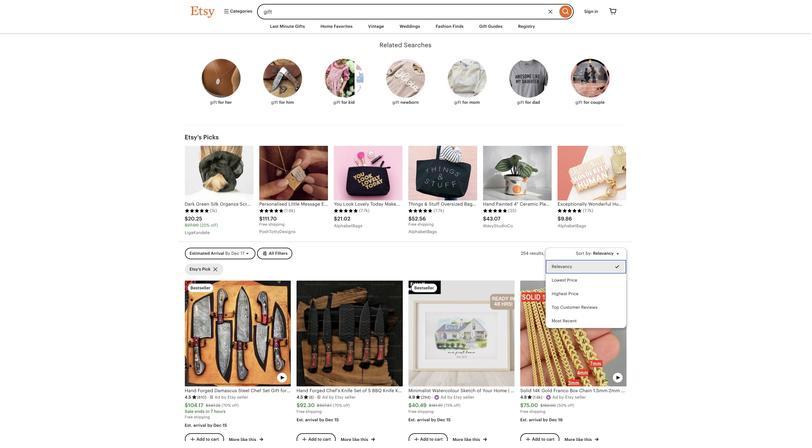 Task type: describe. For each thing, give the bounding box(es) containing it.
52.56
[[412, 216, 426, 222]]

· for 104.17
[[207, 395, 209, 400]]

(50%
[[557, 404, 567, 408]]

15 for 40.49
[[446, 418, 451, 423]]

ends
[[195, 410, 205, 415]]

estimated arrival by dec 17
[[190, 251, 245, 256]]

sort by: relevancy
[[576, 251, 614, 256]]

pick
[[202, 267, 211, 272]]

you look lovely today makeup bag - canvas makeup pouch - black wash bag - cosmetics bag - valentine's day gift for her - makeup bag image
[[334, 146, 403, 201]]

gift for gift for dad
[[517, 100, 524, 105]]

1 5 out of 5 stars image from the left
[[185, 209, 209, 213]]

est. for 40.49
[[409, 418, 416, 423]]

by for 40.49
[[431, 418, 436, 423]]

off) for 40.49
[[454, 404, 461, 408]]

etsy's pick link
[[185, 264, 223, 276]]

4.5 for 92.30
[[297, 395, 303, 400]]

est. arrival by dec 15 for 92.30
[[297, 418, 339, 423]]

· for 92.30
[[315, 395, 316, 400]]

reviews
[[581, 305, 598, 310]]

product video element for 75.00
[[520, 281, 627, 387]]

menu containing relevancy
[[546, 248, 627, 329]]

(7.7k) for 9.86
[[583, 209, 593, 214]]

16
[[558, 418, 563, 423]]

alphabetbags for 21.02
[[334, 224, 362, 229]]

finds
[[453, 24, 464, 29]]

est. for 92.30
[[297, 418, 304, 423]]

dec for 40.49
[[437, 418, 445, 423]]

est. for 75.00
[[520, 418, 528, 423]]

free inside $ 104.17 $ 347.25 (70% off) sale ends in 7 hours free shipping
[[185, 416, 193, 420]]

(7.7k) for 52.56
[[434, 209, 444, 214]]

20.25
[[188, 216, 202, 222]]

15 for 92.30
[[335, 418, 339, 423]]

alphabetbags for 9.86
[[558, 224, 586, 229]]

$ inside $ 52.56 free shipping alphabetbags
[[409, 216, 412, 222]]

$ inside $ 21.02 alphabetbags
[[334, 216, 337, 222]]

(1k)
[[210, 209, 217, 214]]

free inside $ 92.30 $ 307.67 (70% off) free shipping
[[297, 410, 305, 415]]

· for 75.00
[[543, 395, 545, 400]]

personalised little message envelope necklace | perfect birthday gift | handmade letter pendant | gift for women | silver locket necklace image
[[259, 146, 328, 201]]

minimalist watercolour sketch of your home | personalized digital house artwork. custom thoughtful housewarming gift | handmade in 48 hours image
[[409, 281, 515, 387]]

sign in
[[585, 9, 598, 14]]

gift newborn
[[392, 100, 419, 105]]

40.49
[[412, 403, 427, 409]]

free inside $ 40.49 $ 161.97 (75% off) free shipping
[[409, 410, 417, 415]]

gift guides
[[479, 24, 503, 29]]

in inside $ 104.17 $ 347.25 (70% off) sale ends in 7 hours free shipping
[[206, 410, 210, 415]]

5 out of 5 stars image for 43.07
[[483, 209, 507, 213]]

· for 40.49
[[432, 395, 433, 400]]

her
[[225, 100, 232, 105]]

arrival for 104.17
[[193, 424, 206, 428]]

highest price
[[552, 292, 579, 297]]

vintage
[[368, 24, 384, 29]]

registry link
[[513, 21, 540, 32]]

mom
[[470, 100, 480, 105]]

arrival for 40.49
[[417, 418, 430, 423]]

by:
[[586, 251, 592, 256]]

dark green silk organza scrunchie giant scrunchie 100% silk scrunchie hair accessories festive scrunchie gift christmas scrunchie gift image
[[185, 146, 254, 201]]

sign
[[585, 9, 594, 14]]

home favorites
[[321, 24, 353, 29]]

shipping inside $ 75.00 $ 150.00 (50% off) free shipping
[[530, 410, 546, 415]]

by for 75.00
[[543, 418, 548, 423]]

off) for 104.17
[[232, 404, 239, 408]]

(8)
[[309, 396, 314, 400]]

111.70
[[263, 216, 277, 222]]

4.5 for 104.17
[[185, 395, 191, 400]]

est. arrival by dec 16
[[520, 418, 563, 423]]

relevancy link
[[546, 260, 626, 274]]

gift for mom
[[454, 100, 480, 105]]

vintage link
[[363, 21, 389, 32]]

fashion finds link
[[431, 21, 469, 32]]

$ inside $ 111.70 free shipping poshtottydesigns
[[259, 216, 263, 222]]

161.97
[[432, 404, 443, 408]]

hand forged damascus steel chef set gift for men, handmade chef knives, kitchen knives, chef knives, anniversary gift, birthday gift usa men image
[[185, 281, 291, 387]]

highest price link
[[546, 288, 626, 301]]

5 out of 5 stars image for 9.86
[[558, 209, 582, 213]]

17
[[241, 251, 245, 256]]

off) for 20.25
[[211, 223, 218, 228]]

relevancy inside menu
[[552, 264, 572, 269]]

gift guides link
[[475, 21, 508, 32]]

off) for 75.00
[[568, 404, 574, 408]]

dec for 75.00
[[549, 418, 557, 423]]

shipping inside $ 40.49 $ 161.97 (75% off) free shipping
[[418, 410, 434, 415]]

home
[[321, 24, 333, 29]]

related searches
[[380, 42, 432, 49]]

highest
[[552, 292, 567, 297]]

price for highest price
[[568, 292, 579, 297]]

all filters
[[269, 251, 288, 256]]

dad
[[532, 100, 540, 105]]

etsy's picks
[[185, 134, 219, 141]]

dec left 17
[[231, 251, 239, 256]]

est. arrival by dec 15 for 104.17
[[185, 424, 227, 428]]

last minute gifts link
[[265, 21, 310, 32]]

customer
[[560, 305, 580, 310]]

0 vertical spatial (1.6k)
[[285, 209, 295, 214]]

ligakandele
[[185, 231, 210, 235]]

gift for dad
[[517, 100, 540, 105]]

in inside button
[[595, 9, 598, 14]]

(70% for 92.30
[[333, 404, 342, 408]]

most recent
[[552, 319, 577, 324]]

gift for gift for mom
[[454, 100, 461, 105]]

(810)
[[197, 396, 206, 400]]

lowest price link
[[546, 274, 626, 288]]

results,
[[530, 251, 545, 256]]

lowest price
[[552, 278, 577, 283]]

shipping inside $ 52.56 free shipping alphabetbags
[[418, 223, 434, 227]]

est. for 104.17
[[185, 424, 192, 428]]

weddings
[[400, 24, 420, 29]]

estimated
[[190, 251, 210, 256]]

sale
[[185, 410, 194, 415]]

gifts
[[295, 24, 305, 29]]

sort
[[576, 251, 585, 256]]

arrival
[[211, 251, 224, 256]]

kid
[[349, 100, 355, 105]]

$ 9.86 alphabetbags
[[558, 216, 586, 229]]

gift for gift newborn
[[392, 100, 399, 105]]

15 for 104.17
[[223, 424, 227, 428]]

9.86
[[561, 216, 572, 222]]

7
[[211, 410, 213, 415]]

for for for couple
[[584, 100, 590, 105]]

exceptionally wonderful human enamel keyring - keychain - positive post - enamel charm - enamel key chain - flair - gift for friend image
[[558, 146, 627, 201]]

lowest
[[552, 278, 566, 283]]

gift for him
[[271, 100, 294, 105]]

favorites
[[334, 24, 353, 29]]

filters
[[275, 251, 288, 256]]

75.00
[[524, 403, 538, 409]]

free inside $ 52.56 free shipping alphabetbags
[[409, 223, 417, 227]]

$ 75.00 $ 150.00 (50% off) free shipping
[[520, 403, 574, 415]]

minute
[[280, 24, 294, 29]]

shipping inside $ 92.30 $ 307.67 (70% off) free shipping
[[306, 410, 322, 415]]

arrival for 92.30
[[305, 418, 318, 423]]

347.25
[[208, 404, 221, 408]]

picks
[[203, 134, 219, 141]]

top customer reviews link
[[546, 301, 626, 315]]



Task type: locate. For each thing, give the bounding box(es) containing it.
15
[[335, 418, 339, 423], [446, 418, 451, 423], [223, 424, 227, 428]]

3 gift from the left
[[333, 100, 340, 105]]

wavystudioco
[[483, 224, 513, 229]]

relevancy down ads at the right bottom of page
[[552, 264, 572, 269]]

0 vertical spatial price
[[567, 278, 577, 283]]

sign in button
[[580, 6, 603, 18]]

all
[[269, 251, 274, 256]]

5 5 out of 5 stars image from the left
[[483, 209, 507, 213]]

price inside 'link'
[[568, 292, 579, 297]]

1 gift from the left
[[210, 100, 217, 105]]

by
[[225, 251, 230, 256]]

registry
[[518, 24, 535, 29]]

0 horizontal spatial 15
[[223, 424, 227, 428]]

relevancy right by:
[[593, 251, 614, 256]]

for left him
[[279, 100, 285, 105]]

arrival down 'ends'
[[193, 424, 206, 428]]

0 horizontal spatial est. arrival by dec 15
[[185, 424, 227, 428]]

0 vertical spatial in
[[595, 9, 598, 14]]

4 for from the left
[[463, 100, 468, 105]]

0 horizontal spatial product video element
[[185, 281, 291, 387]]

most recent link
[[546, 315, 626, 329]]

off) right "(50%"
[[568, 404, 574, 408]]

gift left her
[[210, 100, 217, 105]]

1 horizontal spatial (1.6k)
[[533, 396, 542, 400]]

1 horizontal spatial relevancy
[[593, 251, 614, 256]]

6 for from the left
[[584, 100, 590, 105]]

1 horizontal spatial bestseller
[[414, 286, 434, 291]]

1 horizontal spatial product video element
[[520, 281, 627, 387]]

off) right 347.25
[[232, 404, 239, 408]]

hand painted 4" ceramic plant pot with drainage / cute indoor planter / fruits lemon orange lychee decorative bowl & candle holder image
[[483, 146, 552, 201]]

(70% inside $ 92.30 $ 307.67 (70% off) free shipping
[[333, 404, 342, 408]]

2 bestseller from the left
[[414, 286, 434, 291]]

(70% inside $ 104.17 $ 347.25 (70% off) sale ends in 7 hours free shipping
[[222, 404, 231, 408]]

off) for 92.30
[[343, 404, 350, 408]]

2 4.5 from the left
[[297, 395, 303, 400]]

ads
[[555, 251, 563, 256]]

5 out of 5 stars image up 9.86
[[558, 209, 582, 213]]

2 for from the left
[[279, 100, 285, 105]]

· right (294) at the bottom right of the page
[[432, 395, 433, 400]]

$ inside $ 9.86 alphabetbags
[[558, 216, 561, 222]]

alphabetbags down 9.86
[[558, 224, 586, 229]]

by down $ 92.30 $ 307.67 (70% off) free shipping
[[319, 418, 324, 423]]

3 (7.7k) from the left
[[583, 209, 593, 214]]

$ 21.02 alphabetbags
[[334, 216, 362, 229]]

7 gift from the left
[[576, 100, 583, 105]]

(1.6k) up $ 111.70 free shipping poshtottydesigns
[[285, 209, 295, 214]]

for for for her
[[218, 100, 224, 105]]

5 out of 5 stars image for 111.70
[[259, 209, 284, 213]]

(7.7k) up $ 21.02 alphabetbags
[[359, 209, 370, 214]]

1 · from the left
[[207, 395, 209, 400]]

off) right the 307.67
[[343, 404, 350, 408]]

0 horizontal spatial in
[[206, 410, 210, 415]]

1 vertical spatial price
[[568, 292, 579, 297]]

price for lowest price
[[567, 278, 577, 283]]

(70% up hours
[[222, 404, 231, 408]]

1 (7.7k) from the left
[[359, 209, 370, 214]]

couple
[[591, 100, 605, 105]]

poshtottydesigns
[[259, 229, 296, 234]]

gift
[[479, 24, 487, 29]]

all filters button
[[257, 248, 293, 260]]

0 horizontal spatial (7.7k)
[[359, 209, 370, 214]]

3 5 out of 5 stars image from the left
[[334, 209, 358, 213]]

0 horizontal spatial alphabetbags
[[334, 224, 362, 229]]

by down "7"
[[207, 424, 212, 428]]

2 (70% from the left
[[333, 404, 342, 408]]

for for for mom
[[463, 100, 468, 105]]

gift for gift for kid
[[333, 100, 340, 105]]

(75%
[[444, 404, 453, 408]]

shipping inside $ 104.17 $ 347.25 (70% off) sale ends in 7 hours free shipping
[[194, 416, 210, 420]]

gift for kid
[[333, 100, 355, 105]]

1 vertical spatial etsy's
[[190, 267, 201, 272]]

shipping down the 40.49
[[418, 410, 434, 415]]

free down 52.56 at right
[[409, 223, 417, 227]]

2 horizontal spatial 15
[[446, 418, 451, 423]]

etsy's for etsy's picks
[[185, 134, 202, 141]]

1 for from the left
[[218, 100, 224, 105]]

shipping up the est. arrival by dec 16
[[530, 410, 546, 415]]

(1.6k) up 75.00
[[533, 396, 542, 400]]

for
[[218, 100, 224, 105], [279, 100, 285, 105], [342, 100, 347, 105], [463, 100, 468, 105], [525, 100, 531, 105], [584, 100, 590, 105]]

est. arrival by dec 15 for 40.49
[[409, 418, 451, 423]]

1 (70% from the left
[[222, 404, 231, 408]]

him
[[286, 100, 294, 105]]

last
[[270, 24, 279, 29]]

5 out of 5 stars image up 52.56 at right
[[409, 209, 433, 213]]

gift for gift for her
[[210, 100, 217, 105]]

home favorites link
[[316, 21, 358, 32]]

product video element for 104.17
[[185, 281, 291, 387]]

for left her
[[218, 100, 224, 105]]

gift for couple
[[576, 100, 605, 105]]

1 horizontal spatial in
[[595, 9, 598, 14]]

off) inside $ 75.00 $ 150.00 (50% off) free shipping
[[568, 404, 574, 408]]

$ 20.25 $ 27.00 (25% off) ligakandele
[[185, 216, 218, 235]]

1 horizontal spatial est. arrival by dec 15
[[297, 418, 339, 423]]

for left kid
[[342, 100, 347, 105]]

$ 40.49 $ 161.97 (75% off) free shipping
[[409, 403, 461, 415]]

gift for her
[[210, 100, 232, 105]]

gift left him
[[271, 100, 278, 105]]

5 out of 5 stars image up "43.07"
[[483, 209, 507, 213]]

(7.7k) for 21.02
[[359, 209, 370, 214]]

150.00
[[543, 404, 556, 408]]

last minute gifts
[[270, 24, 305, 29]]

related
[[380, 42, 402, 49]]

shipping down 'ends'
[[194, 416, 210, 420]]

arrival for 75.00
[[529, 418, 542, 423]]

shipping down 92.30 on the left bottom of the page
[[306, 410, 322, 415]]

fashion
[[436, 24, 452, 29]]

· right (8)
[[315, 395, 316, 400]]

15 down the (75%
[[446, 418, 451, 423]]

in left "7"
[[206, 410, 210, 415]]

top
[[552, 305, 559, 310]]

for for for him
[[279, 100, 285, 105]]

1 horizontal spatial (70%
[[333, 404, 342, 408]]

off)
[[211, 223, 218, 228], [232, 404, 239, 408], [343, 404, 350, 408], [454, 404, 461, 408], [568, 404, 574, 408]]

hand forged chef's knife set of 5 bbq knife kitchen knife gift for her valentines gift camping knife gift for him groomsmen gift image
[[297, 281, 403, 387]]

free down 111.70
[[259, 223, 267, 227]]

2 product video element from the left
[[520, 281, 627, 387]]

price up top customer reviews
[[568, 292, 579, 297]]

free down sale
[[185, 416, 193, 420]]

1 vertical spatial (1.6k)
[[533, 396, 542, 400]]

$ 92.30 $ 307.67 (70% off) free shipping
[[297, 403, 350, 415]]

5 out of 5 stars image
[[185, 209, 209, 213], [259, 209, 284, 213], [334, 209, 358, 213], [409, 209, 433, 213], [483, 209, 507, 213], [558, 209, 582, 213]]

0 vertical spatial relevancy
[[593, 251, 614, 256]]

4 gift from the left
[[392, 100, 399, 105]]

5 for from the left
[[525, 100, 531, 105]]

Search for anything text field
[[257, 4, 558, 19]]

free down the 40.49
[[409, 410, 417, 415]]

0 horizontal spatial (1.6k)
[[285, 209, 295, 214]]

4.5 up 92.30 on the left bottom of the page
[[297, 395, 303, 400]]

2 gift from the left
[[271, 100, 278, 105]]

est. arrival by dec 15 down "7"
[[185, 424, 227, 428]]

est. down the 40.49
[[409, 418, 416, 423]]

4.9
[[409, 395, 415, 400]]

in
[[595, 9, 598, 14], [206, 410, 210, 415]]

2 horizontal spatial (7.7k)
[[583, 209, 593, 214]]

etsy's left pick
[[190, 267, 201, 272]]

4.5 up the 104.17 at the left of the page
[[185, 395, 191, 400]]

menu bar
[[179, 19, 632, 34]]

254
[[521, 251, 529, 256]]

$ 111.70 free shipping poshtottydesigns
[[259, 216, 296, 234]]

in right sign
[[595, 9, 598, 14]]

for for for dad
[[525, 100, 531, 105]]

solid 14k gold franco box chain 1.5mm 2mm 2.3mm 2.5mm 3mm 4mm 7mm, ladies gold chain, man gold chain, 14k gold franco chain image
[[520, 281, 627, 387]]

by
[[319, 418, 324, 423], [431, 418, 436, 423], [543, 418, 548, 423], [207, 424, 212, 428]]

2 5 out of 5 stars image from the left
[[259, 209, 284, 213]]

relevancy
[[593, 251, 614, 256], [552, 264, 572, 269]]

gift for gift for him
[[271, 100, 278, 105]]

3 for from the left
[[342, 100, 347, 105]]

gift left newborn
[[392, 100, 399, 105]]

for for for kid
[[342, 100, 347, 105]]

arrival
[[305, 418, 318, 423], [417, 418, 430, 423], [529, 418, 542, 423], [193, 424, 206, 428]]

free inside $ 75.00 $ 150.00 (50% off) free shipping
[[520, 410, 529, 415]]

6 5 out of 5 stars image from the left
[[558, 209, 582, 213]]

off) inside $ 40.49 $ 161.97 (75% off) free shipping
[[454, 404, 461, 408]]

0 horizontal spatial bestseller
[[191, 286, 211, 291]]

0 horizontal spatial 4.5
[[185, 395, 191, 400]]

off) inside $ 92.30 $ 307.67 (70% off) free shipping
[[343, 404, 350, 408]]

(70% for 104.17
[[222, 404, 231, 408]]

arrival down 75.00
[[529, 418, 542, 423]]

searches
[[404, 42, 432, 49]]

etsy's inside etsy's pick link
[[190, 267, 201, 272]]

est. arrival by dec 15 down $ 92.30 $ 307.67 (70% off) free shipping
[[297, 418, 339, 423]]

27.00
[[188, 223, 199, 228]]

dec down $ 40.49 $ 161.97 (75% off) free shipping
[[437, 418, 445, 423]]

for left couple
[[584, 100, 590, 105]]

15 down $ 92.30 $ 307.67 (70% off) free shipping
[[335, 418, 339, 423]]

· up 150.00
[[543, 395, 545, 400]]

est. down 75.00
[[520, 418, 528, 423]]

banner containing categories
[[179, 0, 632, 19]]

(7.7k) up $ 52.56 free shipping alphabetbags
[[434, 209, 444, 214]]

5 out of 5 stars image up 111.70
[[259, 209, 284, 213]]

1 horizontal spatial 15
[[335, 418, 339, 423]]

1 bestseller from the left
[[191, 286, 211, 291]]

gift left dad
[[517, 100, 524, 105]]

5 out of 5 stars image up 20.25
[[185, 209, 209, 213]]

2 horizontal spatial est. arrival by dec 15
[[409, 418, 451, 423]]

by down $ 75.00 $ 150.00 (50% off) free shipping
[[543, 418, 548, 423]]

1 4.5 from the left
[[185, 395, 191, 400]]

menu
[[546, 248, 627, 329]]

0 vertical spatial etsy's
[[185, 134, 202, 141]]

est. down 92.30 on the left bottom of the page
[[297, 418, 304, 423]]

price
[[567, 278, 577, 283], [568, 292, 579, 297]]

weddings link
[[395, 21, 425, 32]]

·
[[207, 395, 209, 400], [315, 395, 316, 400], [432, 395, 433, 400], [543, 395, 545, 400]]

(7.7k) up $ 9.86 alphabetbags
[[583, 209, 593, 214]]

dec down hours
[[214, 424, 222, 428]]

dec for 92.30
[[325, 418, 333, 423]]

92.30
[[300, 403, 315, 409]]

fashion finds
[[436, 24, 464, 29]]

product video element
[[185, 281, 291, 387], [520, 281, 627, 387]]

etsy's left picks
[[185, 134, 202, 141]]

newborn
[[401, 100, 419, 105]]

banner
[[179, 0, 632, 19]]

1 product video element from the left
[[185, 281, 291, 387]]

top customer reviews
[[552, 305, 598, 310]]

things & stuff oversized bag - weekender bag - large canvas tote bag - large canvas shopper - oversized canvas bag - xl tote bag image
[[409, 146, 477, 201]]

by for 92.30
[[319, 418, 324, 423]]

gift for gift for couple
[[576, 100, 583, 105]]

by for 104.17
[[207, 424, 212, 428]]

off) right (25%
[[211, 223, 218, 228]]

arrival down the 40.49
[[417, 418, 430, 423]]

0 horizontal spatial (70%
[[222, 404, 231, 408]]

(25%
[[200, 223, 210, 228]]

off) inside $ 104.17 $ 347.25 (70% off) sale ends in 7 hours free shipping
[[232, 404, 239, 408]]

off) right the (75%
[[454, 404, 461, 408]]

shipping inside $ 111.70 free shipping poshtottydesigns
[[268, 223, 285, 227]]

alphabetbags down 52.56 at right
[[409, 229, 437, 234]]

1 horizontal spatial (7.7k)
[[434, 209, 444, 214]]

off) inside $ 20.25 $ 27.00 (25% off) ligakandele
[[211, 223, 218, 228]]

etsy's for etsy's pick
[[190, 267, 201, 272]]

43.07
[[486, 216, 501, 222]]

categories button
[[218, 6, 255, 17]]

307.67
[[320, 404, 332, 408]]

0 horizontal spatial relevancy
[[552, 264, 572, 269]]

4 5 out of 5 stars image from the left
[[409, 209, 433, 213]]

arrival down 92.30 on the left bottom of the page
[[305, 418, 318, 423]]

$ 43.07 wavystudioco
[[483, 216, 513, 229]]

menu bar containing last minute gifts
[[179, 19, 632, 34]]

shipping
[[268, 223, 285, 227], [418, 223, 434, 227], [306, 410, 322, 415], [418, 410, 434, 415], [530, 410, 546, 415], [194, 416, 210, 420]]

15 down hours
[[223, 424, 227, 428]]

free
[[259, 223, 267, 227], [409, 223, 417, 227], [297, 410, 305, 415], [409, 410, 417, 415], [520, 410, 529, 415], [185, 416, 193, 420]]

for left dad
[[525, 100, 531, 105]]

$ 52.56 free shipping alphabetbags
[[409, 216, 437, 234]]

shipping up poshtottydesigns
[[268, 223, 285, 227]]

4 · from the left
[[543, 395, 545, 400]]

5 out of 5 stars image for 21.02
[[334, 209, 358, 213]]

2 horizontal spatial alphabetbags
[[558, 224, 586, 229]]

gift left mom
[[454, 100, 461, 105]]

dec for 104.17
[[214, 424, 222, 428]]

recent
[[563, 319, 577, 324]]

5 gift from the left
[[454, 100, 461, 105]]

est. down sale
[[185, 424, 192, 428]]

free down 75.00
[[520, 410, 529, 415]]

bestseller
[[191, 286, 211, 291], [414, 286, 434, 291]]

price right lowest on the bottom right of page
[[567, 278, 577, 283]]

(70% right the 307.67
[[333, 404, 342, 408]]

3 · from the left
[[432, 395, 433, 400]]

with
[[545, 251, 554, 256]]

1 vertical spatial relevancy
[[552, 264, 572, 269]]

5 out of 5 stars image up '21.02' at the left of page
[[334, 209, 358, 213]]

· right (810)
[[207, 395, 209, 400]]

hours
[[214, 410, 226, 415]]

$ inside $ 43.07 wavystudioco
[[483, 216, 486, 222]]

gift left kid
[[333, 100, 340, 105]]

free inside $ 111.70 free shipping poshtottydesigns
[[259, 223, 267, 227]]

2 · from the left
[[315, 395, 316, 400]]

shipping down 52.56 at right
[[418, 223, 434, 227]]

dec left 16
[[549, 418, 557, 423]]

for left mom
[[463, 100, 468, 105]]

(1.6k)
[[285, 209, 295, 214], [533, 396, 542, 400]]

1 horizontal spatial 4.5
[[297, 395, 303, 400]]

dec down $ 92.30 $ 307.67 (70% off) free shipping
[[325, 418, 333, 423]]

etsy's pick
[[190, 267, 211, 272]]

6 gift from the left
[[517, 100, 524, 105]]

guides
[[488, 24, 503, 29]]

alphabetbags down '21.02' at the left of page
[[334, 224, 362, 229]]

free down 92.30 on the left bottom of the page
[[297, 410, 305, 415]]

est. arrival by dec 15 down $ 40.49 $ 161.97 (75% off) free shipping
[[409, 418, 451, 423]]

gift left couple
[[576, 100, 583, 105]]

1 vertical spatial in
[[206, 410, 210, 415]]

2 (7.7k) from the left
[[434, 209, 444, 214]]

1 horizontal spatial alphabetbags
[[409, 229, 437, 234]]

(294)
[[421, 396, 431, 400]]

by down $ 40.49 $ 161.97 (75% off) free shipping
[[431, 418, 436, 423]]

5 out of 5 stars image for 52.56
[[409, 209, 433, 213]]

None search field
[[257, 4, 574, 19]]



Task type: vqa. For each thing, say whether or not it's contained in the screenshot.


